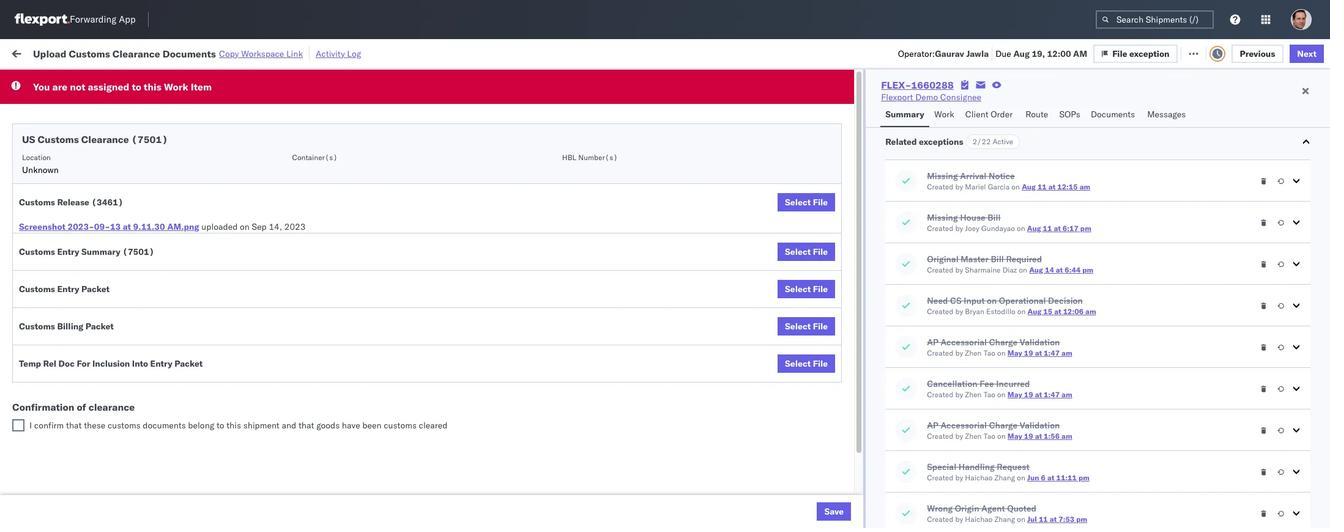 Task type: locate. For each thing, give the bounding box(es) containing it.
los inside button
[[110, 335, 124, 346]]

resize handle column header for consignee
[[764, 95, 778, 529]]

5 schedule from the top
[[28, 227, 64, 238]]

pm right 4:00
[[254, 336, 268, 347]]

schedule delivery appointment link
[[28, 119, 151, 131], [28, 200, 151, 212], [28, 308, 151, 320], [28, 415, 151, 428]]

workitem
[[13, 99, 46, 108]]

19 down incurred
[[1025, 391, 1034, 400]]

1 vertical spatial charge
[[990, 421, 1018, 432]]

by
[[956, 182, 964, 192], [956, 224, 964, 233], [956, 266, 964, 275], [956, 307, 964, 317], [956, 349, 964, 358], [956, 391, 964, 400], [956, 432, 964, 441], [956, 474, 964, 483], [956, 515, 964, 525]]

1 vertical spatial flex-2130387
[[804, 444, 868, 455]]

2 gaurav jawla from the top
[[1181, 201, 1232, 212]]

bill inside original master bill required created by sharmaine diaz on aug 14 at 6:44 pm
[[991, 254, 1005, 265]]

2022 down "container(s)"
[[325, 174, 346, 185]]

1 vertical spatial 2130387
[[830, 444, 868, 455]]

2 ceau7522281, hlxu6269489, hlxu8034992 from the top
[[902, 147, 1092, 158]]

by inside original master bill required created by sharmaine diaz on aug 14 at 6:44 pm
[[956, 266, 964, 275]]

2 may 19 at 1:47 am button from the top
[[1008, 391, 1073, 400]]

2 customs from the left
[[384, 421, 417, 432]]

container numbers button
[[896, 96, 979, 108]]

2 vertical spatial zhen
[[966, 432, 982, 441]]

flex-1846748 button
[[784, 117, 870, 134], [784, 117, 870, 134], [784, 144, 870, 161], [784, 144, 870, 161], [784, 171, 870, 188], [784, 171, 870, 188], [784, 198, 870, 215], [784, 198, 870, 215], [784, 225, 870, 242], [784, 225, 870, 242], [784, 252, 870, 269], [784, 252, 870, 269]]

2023
[[284, 222, 306, 233], [322, 417, 343, 428]]

item
[[191, 81, 212, 93]]

pickup up release
[[67, 174, 93, 185]]

0 vertical spatial zhen
[[966, 349, 982, 358]]

2 zhen from the top
[[966, 391, 982, 400]]

2 zhang from the top
[[995, 515, 1016, 525]]

1 ap from the top
[[928, 337, 939, 348]]

demo
[[916, 92, 939, 103]]

abcd1234560
[[902, 470, 963, 481]]

created inside ap accessorial charge validation created by zhen tao on may 19 at 1:47 am
[[928, 349, 954, 358]]

agent up destination
[[1291, 417, 1314, 428]]

pdt, for fourth schedule pickup from los angeles, ca link from the bottom
[[275, 174, 295, 185]]

consignee button
[[631, 96, 766, 108]]

1 vertical spatial agent
[[982, 504, 1006, 515]]

created inside missing arrival notice created by mariel garcia on aug 11 at 12:15 am
[[928, 182, 954, 192]]

at inside cancellation fee incurred created by zhen tao on may 19 at 1:47 am
[[1036, 391, 1043, 400]]

documents down mbl/mawb numbers button
[[1091, 109, 1136, 120]]

file
[[1121, 47, 1136, 58], [1113, 48, 1128, 59], [813, 197, 828, 208], [813, 247, 828, 258], [813, 284, 828, 295], [813, 321, 828, 332], [813, 359, 828, 370]]

this left shipment
[[227, 421, 241, 432]]

0 horizontal spatial customs
[[108, 421, 141, 432]]

that down confirmation of clearance
[[66, 421, 82, 432]]

0 vertical spatial pst,
[[275, 309, 294, 320]]

11 inside wrong origin agent quoted created by haichao zhang on jul 11 at 7:53 pm
[[1039, 515, 1049, 525]]

1 appointment from the top
[[100, 120, 151, 131]]

2 vertical spatial gvcu5265864
[[902, 497, 962, 508]]

1 vertical spatial client
[[966, 109, 989, 120]]

ap inside ap accessorial charge validation created by zhen tao on may 19 at 1:47 am
[[928, 337, 939, 348]]

pst, left jan
[[270, 417, 289, 428]]

4 ceau7522281, hlxu6269489, hlxu8034992 from the top
[[902, 201, 1092, 212]]

pst, for 4:00
[[270, 336, 289, 347]]

accessorial inside ap accessorial charge validation created by zhen tao on may 19 at 1:47 am
[[941, 337, 988, 348]]

pm for confirm pickup from los angeles, ca link
[[254, 336, 268, 347]]

0 horizontal spatial summary
[[81, 247, 120, 258]]

from for schedule pickup from los angeles, ca link for lhuu7894563, uetu5238478
[[95, 281, 113, 292]]

accessorial for ap accessorial charge validation created by zhen tao on may 19 at 1:47 am
[[941, 337, 988, 348]]

4, for third schedule pickup from los angeles, ca link from the bottom
[[315, 228, 323, 239]]

mbl/mawb numbers button
[[991, 96, 1163, 108]]

clearance inside 'button'
[[95, 254, 134, 265]]

0 horizontal spatial consignee
[[638, 99, 673, 108]]

client left name
[[542, 99, 562, 108]]

1 horizontal spatial work
[[164, 81, 188, 93]]

1 vertical spatial haichao
[[966, 515, 993, 525]]

0 vertical spatial gaurav jawla
[[1181, 120, 1232, 131]]

schedule pickup from los angeles, ca link for ceau7522281, hlxu6269489, hlxu8034992
[[28, 146, 179, 158]]

pickup down the billing
[[62, 335, 88, 346]]

agent inside wrong origin agent quoted created by haichao zhang on jul 11 at 7:53 pm
[[982, 504, 1006, 515]]

house
[[961, 212, 986, 223]]

flex-2130387 down flex-1662119
[[804, 497, 868, 508]]

0 vertical spatial validation
[[1020, 337, 1061, 348]]

3 by from the top
[[956, 266, 964, 275]]

ceau7522281, up original
[[902, 228, 965, 239]]

4 ceau7522281, from the top
[[902, 201, 965, 212]]

packet for customs entry packet
[[81, 284, 110, 295]]

Search Work text field
[[919, 44, 1052, 62]]

on down incurred
[[998, 391, 1006, 400]]

1:47 inside ap accessorial charge validation created by zhen tao on may 19 at 1:47 am
[[1044, 349, 1060, 358]]

upload
[[33, 47, 66, 60], [28, 254, 56, 265]]

(7501) for us customs clearance (7501)
[[132, 133, 168, 146]]

validation up may 19 at 1:56 am button
[[1020, 421, 1061, 432]]

1 vertical spatial 1:47
[[1044, 391, 1060, 400]]

missing
[[928, 171, 958, 182], [928, 212, 958, 223]]

charge for ap accessorial charge validation created by zhen tao on may 19 at 1:56 am
[[990, 421, 1018, 432]]

1 vertical spatial clearance
[[81, 133, 129, 146]]

batch action button
[[1243, 44, 1323, 62]]

flex id
[[784, 99, 808, 108]]

aug inside missing house bill created by joey gundayao on aug 11 at 6:17 pm
[[1028, 224, 1042, 233]]

appointment down clearance
[[100, 416, 151, 427]]

1 vertical spatial 2023
[[322, 417, 343, 428]]

numbers for mbl/mawb numbers
[[1042, 99, 1072, 108]]

19 for ap accessorial charge validation created by zhen tao on may 19 at 1:47 am
[[1025, 349, 1034, 358]]

0 vertical spatial this
[[144, 81, 162, 93]]

angeles, for schedule pickup from los angeles, ca link corresponding to ceau7522281, hlxu6269489, hlxu8034992
[[131, 147, 165, 158]]

4 schedule pickup from los angeles, ca from the top
[[28, 281, 179, 292]]

pickup for ceau7522281, hlxu6269489, hlxu8034992 schedule pickup from los angeles, ca button
[[67, 147, 93, 158]]

3 schedule delivery appointment link from the top
[[28, 308, 151, 320]]

3 11:59 from the top
[[234, 174, 258, 185]]

documents inside 'button'
[[136, 254, 181, 265]]

schedule pickup from los angeles, ca for msdu7304509
[[28, 389, 179, 400]]

lhuu7894563, uetu5238478 down cs
[[902, 309, 1027, 320]]

pst, down the 11:59 pm pst, dec 13, 2022
[[270, 336, 289, 347]]

ocean
[[447, 120, 472, 131], [569, 120, 594, 131], [664, 120, 689, 131], [569, 147, 594, 158], [447, 174, 472, 185], [569, 174, 594, 185], [664, 174, 689, 185], [447, 228, 472, 239], [569, 228, 594, 239], [664, 228, 689, 239], [447, 309, 472, 320], [569, 309, 594, 320], [664, 309, 689, 320], [447, 336, 472, 347], [569, 336, 594, 347], [664, 336, 689, 347], [447, 417, 472, 428]]

flexport
[[882, 92, 914, 103]]

1 vertical spatial zhang
[[995, 515, 1016, 525]]

0 vertical spatial may 19 at 1:47 am button
[[1008, 349, 1073, 358]]

pm
[[260, 120, 273, 131], [260, 147, 273, 158], [260, 174, 273, 185], [260, 228, 273, 239], [260, 309, 273, 320], [254, 336, 268, 347], [254, 417, 268, 428]]

clearance for upload customs clearance documents copy workspace link
[[113, 47, 160, 60]]

consignee inside consignee button
[[638, 99, 673, 108]]

pst, up '4:00 pm pst, dec 23, 2022'
[[275, 309, 294, 320]]

2 vertical spatial pst,
[[270, 417, 289, 428]]

created down wrong
[[928, 515, 954, 525]]

confirm pickup from los angeles, ca button
[[28, 335, 174, 348]]

pickup down us customs clearance (7501)
[[67, 147, 93, 158]]

created inside need cs input on operational decision created by bryan estodillo on aug 15 at 12:06 am
[[928, 307, 954, 317]]

5 schedule pickup from los angeles, ca from the top
[[28, 389, 179, 400]]

los right 09-
[[115, 227, 129, 238]]

pm inside original master bill required created by sharmaine diaz on aug 14 at 6:44 pm
[[1083, 266, 1094, 275]]

0 vertical spatial documents
[[163, 47, 216, 60]]

5 created from the top
[[928, 349, 954, 358]]

1 gvcu5265864 from the top
[[902, 416, 962, 427]]

flex-1893174
[[804, 390, 868, 401]]

appointment for 11:59 pm pdt, nov 4, 2022
[[100, 120, 151, 131]]

haichao
[[966, 474, 993, 483], [966, 515, 993, 525]]

3 schedule pickup from los angeles, ca link from the top
[[28, 227, 179, 239]]

upload down screenshot on the left of the page
[[28, 254, 56, 265]]

pm inside special handling request created by haichao zhang on jun 6 at 11:11 pm
[[1079, 474, 1090, 483]]

3 hlxu8034992 from the top
[[1032, 174, 1092, 185]]

11 inside missing house bill created by joey gundayao on aug 11 at 6:17 pm
[[1044, 224, 1053, 233]]

on inside original master bill required created by sharmaine diaz on aug 14 at 6:44 pm
[[1020, 266, 1028, 275]]

1 vertical spatial packet
[[86, 321, 114, 332]]

2023 right jan
[[322, 417, 343, 428]]

2130387 down 1662119
[[830, 497, 868, 508]]

1 vertical spatial 23,
[[307, 417, 320, 428]]

select for customs entry packet
[[785, 284, 811, 295]]

customs up screenshot on the left of the page
[[19, 197, 55, 208]]

4 lhuu7894563, from the top
[[902, 362, 965, 373]]

4 schedule pickup from los angeles, ca button from the top
[[28, 281, 179, 294]]

0 vertical spatial client
[[542, 99, 562, 108]]

pickup for 4th schedule pickup from los angeles, ca button from the bottom of the page
[[67, 174, 93, 185]]

client inside button
[[542, 99, 562, 108]]

charge for ap accessorial charge validation created by zhen tao on may 19 at 1:47 am
[[990, 337, 1018, 348]]

1 vertical spatial ap
[[928, 421, 939, 432]]

schedule delivery appointment link down of
[[28, 415, 151, 428]]

None checkbox
[[12, 420, 24, 432]]

2 select file button from the top
[[778, 243, 836, 261]]

0 vertical spatial 1:47
[[1044, 349, 1060, 358]]

0 vertical spatial entry
[[57, 247, 79, 258]]

zhen inside ap accessorial charge validation created by zhen tao on may 19 at 1:47 am
[[966, 349, 982, 358]]

select file for customs billing packet
[[785, 321, 828, 332]]

at right "15"
[[1055, 307, 1062, 317]]

abcdefg78456546 down the operational
[[997, 309, 1080, 320]]

file for temp rel doc for inclusion into entry packet
[[813, 359, 828, 370]]

abcdefg78456546 up the operational
[[997, 282, 1080, 293]]

0 vertical spatial maeu9408431
[[997, 417, 1059, 428]]

1 horizontal spatial numbers
[[1042, 99, 1072, 108]]

am
[[1080, 182, 1091, 192], [1086, 307, 1097, 317], [1062, 349, 1073, 358], [1062, 391, 1073, 400], [1062, 432, 1073, 441]]

filtered
[[12, 75, 42, 86]]

billing
[[57, 321, 83, 332]]

1 vertical spatial bill
[[991, 254, 1005, 265]]

1 customs from the left
[[108, 421, 141, 432]]

tao inside cancellation fee incurred created by zhen tao on may 19 at 1:47 am
[[984, 391, 996, 400]]

1 vertical spatial 11
[[1044, 224, 1053, 233]]

customs inside 'button'
[[58, 254, 93, 265]]

related exceptions
[[886, 137, 964, 148]]

1 horizontal spatial summary
[[886, 109, 925, 120]]

2 vertical spatial 19
[[1025, 432, 1034, 441]]

may inside ap accessorial charge validation created by zhen tao on may 19 at 1:56 am
[[1008, 432, 1023, 441]]

3 schedule pickup from los angeles, ca from the top
[[28, 227, 179, 238]]

aug inside original master bill required created by sharmaine diaz on aug 14 at 6:44 pm
[[1030, 266, 1044, 275]]

on inside cancellation fee incurred created by zhen tao on may 19 at 1:47 am
[[998, 391, 1006, 400]]

on
[[300, 47, 310, 58], [1012, 182, 1021, 192], [240, 222, 250, 233], [1017, 224, 1026, 233], [1020, 266, 1028, 275], [987, 296, 997, 307], [1018, 307, 1026, 317], [998, 349, 1006, 358], [998, 391, 1006, 400], [998, 432, 1006, 441], [1018, 474, 1026, 483], [1018, 515, 1026, 525]]

3 pdt, from the top
[[275, 174, 295, 185]]

1 vertical spatial may
[[1008, 391, 1023, 400]]

1 gaurav jawla from the top
[[1181, 120, 1232, 131]]

message (0)
[[165, 47, 215, 58]]

3 uetu5238478 from the top
[[967, 335, 1027, 347]]

0 vertical spatial dec
[[296, 309, 312, 320]]

ap down msdu7304509
[[928, 421, 939, 432]]

zhen for ap accessorial charge validation created by zhen tao on may 19 at 1:56 am
[[966, 432, 982, 441]]

may 19 at 1:47 am button for cancellation fee incurred
[[1008, 391, 1073, 400]]

pm for the schedule delivery appointment link corresponding to 8:30 pm pst, jan 23, 2023
[[254, 417, 268, 428]]

4 lhuu7894563, uetu5238478 from the top
[[902, 362, 1027, 373]]

select
[[785, 197, 811, 208], [785, 247, 811, 258], [785, 284, 811, 295], [785, 321, 811, 332], [785, 359, 811, 370]]

angeles, down us customs clearance (7501)
[[131, 147, 165, 158]]

0 vertical spatial may
[[1008, 349, 1023, 358]]

need cs input on operational decision created by bryan estodillo on aug 15 at 12:06 am
[[928, 296, 1097, 317]]

0 vertical spatial gvcu5265864
[[902, 416, 962, 427]]

1 horizontal spatial to
[[217, 421, 224, 432]]

1 vertical spatial entry
[[57, 284, 79, 295]]

1 vertical spatial pst,
[[270, 336, 289, 347]]

pst, for 11:59
[[275, 309, 294, 320]]

1 horizontal spatial origin
[[1265, 417, 1289, 428]]

to
[[132, 81, 141, 93], [217, 421, 224, 432]]

4 schedule delivery appointment link from the top
[[28, 415, 151, 428]]

forwarding app
[[70, 14, 136, 25]]

container(s)
[[292, 153, 338, 162]]

flex-1662119
[[804, 470, 868, 481]]

pm for the schedule delivery appointment link associated with 11:59 pm pdt, nov 4, 2022
[[260, 120, 273, 131]]

angeles, down upload customs clearance documents 'button'
[[131, 281, 165, 292]]

by inside ap accessorial charge validation created by zhen tao on may 19 at 1:47 am
[[956, 349, 964, 358]]

hbl
[[562, 153, 577, 162]]

charge
[[990, 337, 1018, 348], [990, 421, 1018, 432]]

may up request
[[1008, 432, 1023, 441]]

appointment up 13
[[100, 200, 151, 212]]

may up incurred
[[1008, 349, 1023, 358]]

file for customs billing packet
[[813, 321, 828, 332]]

flex-1660288 link
[[882, 79, 954, 91]]

6 created from the top
[[928, 391, 954, 400]]

2 vertical spatial clearance
[[95, 254, 134, 265]]

1 vertical spatial documents
[[1091, 109, 1136, 120]]

clearance up work,
[[113, 47, 160, 60]]

0 horizontal spatial agent
[[982, 504, 1006, 515]]

from up temp rel doc for inclusion into entry packet
[[90, 335, 108, 346]]

at right 14
[[1057, 266, 1064, 275]]

from right 2023-
[[95, 227, 113, 238]]

1 vertical spatial this
[[227, 421, 241, 432]]

packet right "into"
[[175, 359, 203, 370]]

from for third schedule pickup from los angeles, ca link from the bottom
[[95, 227, 113, 238]]

created inside ap accessorial charge validation created by zhen tao on may 19 at 1:56 am
[[928, 432, 954, 441]]

0 vertical spatial 23,
[[309, 336, 322, 347]]

schedule pickup from los angeles, ca for lhuu7894563, uetu5238478
[[28, 281, 179, 292]]

zhen up fee
[[966, 349, 982, 358]]

2 vertical spatial tao
[[984, 432, 996, 441]]

schedule pickup from los angeles, ca link down upload customs clearance documents 'button'
[[28, 281, 179, 293]]

1 vertical spatial validation
[[1020, 421, 1061, 432]]

tao inside ap accessorial charge validation created by zhen tao on may 19 at 1:56 am
[[984, 432, 996, 441]]

schedule delivery appointment link up us customs clearance (7501)
[[28, 119, 151, 131]]

on inside special handling request created by haichao zhang on jun 6 at 11:11 pm
[[1018, 474, 1026, 483]]

status : ready for work, blocked, in progress
[[67, 76, 222, 85]]

upload inside 'button'
[[28, 254, 56, 265]]

select file button for customs entry packet
[[778, 280, 836, 299]]

19 inside ap accessorial charge validation created by zhen tao on may 19 at 1:56 am
[[1025, 432, 1034, 441]]

by inside wrong origin agent quoted created by haichao zhang on jul 11 at 7:53 pm
[[956, 515, 964, 525]]

15
[[1044, 307, 1053, 317]]

documents for upload customs clearance documents copy workspace link
[[163, 47, 216, 60]]

0 horizontal spatial origin
[[955, 504, 980, 515]]

4 schedule delivery appointment button from the top
[[28, 415, 151, 429]]

ap accessorial charge validation created by zhen tao on may 19 at 1:56 am
[[928, 421, 1073, 441]]

pm right 8:30
[[254, 417, 268, 428]]

1 horizontal spatial client
[[966, 109, 989, 120]]

0 vertical spatial choi
[[1219, 417, 1237, 428]]

5 select file from the top
[[785, 359, 828, 370]]

at inside original master bill required created by sharmaine diaz on aug 14 at 6:44 pm
[[1057, 266, 1064, 275]]

2 vertical spatial may
[[1008, 432, 1023, 441]]

maeu9408431 up "jul"
[[997, 497, 1059, 508]]

by inside missing arrival notice created by mariel garcia on aug 11 at 12:15 am
[[956, 182, 964, 192]]

7 by from the top
[[956, 432, 964, 441]]

1 created from the top
[[928, 182, 954, 192]]

1 vertical spatial jaehyung
[[1181, 470, 1217, 481]]

4 11:59 from the top
[[234, 228, 258, 239]]

schedule pickup from los angeles, ca button down upload customs clearance documents 'button'
[[28, 281, 179, 294]]

am inside missing arrival notice created by mariel garcia on aug 11 at 12:15 am
[[1080, 182, 1091, 192]]

0 vertical spatial ap
[[928, 337, 939, 348]]

1 vertical spatial gvcu5265864
[[902, 443, 962, 454]]

0 vertical spatial work
[[134, 47, 155, 58]]

1 schedule pickup from los angeles, ca button from the top
[[28, 146, 179, 159]]

gvcu5265864 down abcd1234560 on the bottom
[[902, 497, 962, 508]]

ca for schedule pickup from los angeles, ca link for lhuu7894563, uetu5238478
[[167, 281, 179, 292]]

1 vertical spatial zhen
[[966, 391, 982, 400]]

gvcu5265864 up special
[[902, 443, 962, 454]]

created inside original master bill required created by sharmaine diaz on aug 14 at 6:44 pm
[[928, 266, 954, 275]]

customs up customs entry packet
[[58, 254, 93, 265]]

pickup for lhuu7894563, uetu5238478 schedule pickup from los angeles, ca button
[[67, 281, 93, 292]]

summary
[[886, 109, 925, 120], [81, 247, 120, 258]]

may inside ap accessorial charge validation created by zhen tao on may 19 at 1:47 am
[[1008, 349, 1023, 358]]

0 horizontal spatial numbers
[[937, 99, 967, 108]]

0 vertical spatial 11
[[1038, 182, 1047, 192]]

aug up required
[[1028, 224, 1042, 233]]

select file button for customs entry summary (7501)
[[778, 243, 836, 261]]

11:59 pm pst, dec 13, 2022
[[234, 309, 351, 320]]

2 vertical spatial flex-2130387
[[804, 497, 868, 508]]

0 vertical spatial missing
[[928, 171, 958, 182]]

14,
[[269, 222, 282, 233]]

1 vertical spatial origin
[[955, 504, 980, 515]]

at inside ap accessorial charge validation created by zhen tao on may 19 at 1:56 am
[[1036, 432, 1043, 441]]

resize handle column header for mbl/mawb numbers
[[1160, 95, 1175, 529]]

charge inside ap accessorial charge validation created by zhen tao on may 19 at 1:56 am
[[990, 421, 1018, 432]]

pickup inside confirm pickup from los angeles, ca link
[[62, 335, 88, 346]]

operational
[[1000, 296, 1047, 307]]

validation inside ap accessorial charge validation created by zhen tao on may 19 at 1:47 am
[[1020, 337, 1061, 348]]

4 uetu5238478 from the top
[[967, 362, 1027, 373]]

0 vertical spatial (7501)
[[132, 133, 168, 146]]

clearance for upload customs clearance documents
[[95, 254, 134, 265]]

select file button
[[778, 193, 836, 212], [778, 243, 836, 261], [778, 280, 836, 299], [778, 318, 836, 336], [778, 355, 836, 373]]

at left "12:15"
[[1049, 182, 1056, 192]]

am inside cancellation fee incurred created by zhen tao on may 19 at 1:47 am
[[1062, 391, 1073, 400]]

schedule pickup from los angeles, ca link for lhuu7894563, uetu5238478
[[28, 281, 179, 293]]

select file for temp rel doc for inclusion into entry packet
[[785, 359, 828, 370]]

schedule delivery appointment link for 11:59 pm pst, dec 13, 2022
[[28, 308, 151, 320]]

bill inside missing house bill created by joey gundayao on aug 11 at 6:17 pm
[[988, 212, 1001, 223]]

2 resize handle column header from the left
[[374, 95, 389, 529]]

Search Shipments (/) text field
[[1096, 10, 1215, 29]]

client inside button
[[966, 109, 989, 120]]

0 vertical spatial upload
[[33, 47, 66, 60]]

angeles, for schedule pickup from los angeles, ca link for lhuu7894563, uetu5238478
[[131, 281, 165, 292]]

1 vertical spatial (7501)
[[123, 247, 154, 258]]

4 select file from the top
[[785, 321, 828, 332]]

by down 'master'
[[956, 266, 964, 275]]

customs up location
[[38, 133, 79, 146]]

at left 6:17
[[1054, 224, 1061, 233]]

0 horizontal spatial 2023
[[284, 222, 306, 233]]

validation down "15"
[[1020, 337, 1061, 348]]

1 lhuu7894563, from the top
[[902, 282, 965, 293]]

are
[[52, 81, 68, 93]]

validation for ap accessorial charge validation created by zhen tao on may 19 at 1:56 am
[[1020, 421, 1061, 432]]

entry for packet
[[57, 284, 79, 295]]

by up cancellation
[[956, 349, 964, 358]]

pickup for third schedule pickup from los angeles, ca button from the bottom of the page
[[67, 227, 93, 238]]

resize handle column header for container numbers
[[977, 95, 991, 529]]

schedule pickup from los angeles, ca link for msdu7304509
[[28, 388, 179, 401]]

pst, for 8:30
[[270, 417, 289, 428]]

pm right 6:17
[[1081, 224, 1092, 233]]

documents
[[163, 47, 216, 60], [1091, 109, 1136, 120], [136, 254, 181, 265]]

customs up :
[[69, 47, 110, 60]]

1 19 from the top
[[1025, 349, 1034, 358]]

ap for ap accessorial charge validation created by zhen tao on may 19 at 1:47 am
[[928, 337, 939, 348]]

ap down the 'need'
[[928, 337, 939, 348]]

0 vertical spatial bill
[[988, 212, 1001, 223]]

23,
[[309, 336, 322, 347], [307, 417, 320, 428]]

0 vertical spatial flex-2130387
[[804, 417, 868, 428]]

zhen inside ap accessorial charge validation created by zhen tao on may 19 at 1:56 am
[[966, 432, 982, 441]]

workspace
[[241, 48, 284, 59]]

confirm for confirm pickup from los angeles, ca
[[28, 335, 59, 346]]

2 vertical spatial work
[[935, 109, 955, 120]]

1:47 down "15"
[[1044, 349, 1060, 358]]

select file for customs entry summary (7501)
[[785, 247, 828, 258]]

select file
[[785, 197, 828, 208], [785, 247, 828, 258], [785, 284, 828, 295], [785, 321, 828, 332], [785, 359, 828, 370]]

confirm
[[28, 335, 59, 346], [28, 362, 59, 373]]

(0)
[[199, 47, 215, 58]]

save
[[825, 507, 844, 518]]

2 ap from the top
[[928, 421, 939, 432]]

1 vertical spatial gaurav jawla
[[1181, 201, 1232, 212]]

4, for fourth schedule pickup from los angeles, ca link from the bottom
[[315, 174, 323, 185]]

1 vertical spatial to
[[217, 421, 224, 432]]

0 vertical spatial tao
[[984, 349, 996, 358]]

on right gundayao
[[1017, 224, 1026, 233]]

pm inside wrong origin agent quoted created by haichao zhang on jul 11 at 7:53 pm
[[1077, 515, 1088, 525]]

lhuu7894563, uetu5238478 up cancellation
[[902, 362, 1027, 373]]

from up clearance
[[95, 389, 113, 400]]

1 vertical spatial tao
[[984, 391, 996, 400]]

nov
[[297, 120, 313, 131], [297, 147, 313, 158], [297, 174, 313, 185], [297, 228, 313, 239]]

file exception button
[[1102, 44, 1187, 62], [1102, 44, 1187, 62], [1094, 44, 1178, 63], [1094, 44, 1178, 63]]

packet up confirm pickup from los angeles, ca
[[86, 321, 114, 332]]

entry up customs billing packet
[[57, 284, 79, 295]]

import
[[104, 47, 132, 58]]

to right belong
[[217, 421, 224, 432]]

tao down fee
[[984, 391, 996, 400]]

am right "12:15"
[[1080, 182, 1091, 192]]

packet for customs billing packet
[[86, 321, 114, 332]]

3 select from the top
[[785, 284, 811, 295]]

at inside wrong origin agent quoted created by haichao zhang on jul 11 at 7:53 pm
[[1050, 515, 1057, 525]]

charge inside ap accessorial charge validation created by zhen tao on may 19 at 1:47 am
[[990, 337, 1018, 348]]

1 vertical spatial upload
[[28, 254, 56, 265]]

entry right "into"
[[150, 359, 172, 370]]

ap inside ap accessorial charge validation created by zhen tao on may 19 at 1:56 am
[[928, 421, 939, 432]]

origin right wrong
[[955, 504, 980, 515]]

schedule delivery appointment link up 2023-
[[28, 200, 151, 212]]

appointment
[[100, 120, 151, 131], [100, 200, 151, 212], [100, 308, 151, 319], [100, 416, 151, 427]]

(7501)
[[132, 133, 168, 146], [123, 247, 154, 258]]

resize handle column header
[[212, 95, 226, 529], [374, 95, 389, 529], [426, 95, 441, 529], [521, 95, 536, 529], [617, 95, 631, 529], [764, 95, 778, 529], [881, 95, 896, 529], [977, 95, 991, 529], [1160, 95, 1175, 529], [1256, 95, 1270, 529], [1300, 95, 1314, 529]]

flex-2130387 up flex-1662119
[[804, 444, 868, 455]]

1 pdt, from the top
[[275, 120, 295, 131]]

1 zhen from the top
[[966, 349, 982, 358]]

schedule delivery appointment
[[28, 120, 151, 131], [28, 200, 151, 212], [28, 308, 151, 319], [28, 416, 151, 427]]

pickup down customs entry summary (7501)
[[67, 281, 93, 292]]

summary down 09-
[[81, 247, 120, 258]]

messages button
[[1143, 103, 1193, 127]]

belong
[[188, 421, 214, 432]]

jaehyung
[[1181, 417, 1217, 428], [1181, 470, 1217, 481]]

accessorial inside ap accessorial charge validation created by zhen tao on may 19 at 1:56 am
[[941, 421, 988, 432]]

1 may from the top
[[1008, 349, 1023, 358]]

validation inside ap accessorial charge validation created by zhen tao on may 19 at 1:56 am
[[1020, 421, 1061, 432]]

missing arrival notice created by mariel garcia on aug 11 at 12:15 am
[[928, 171, 1091, 192]]

1 vertical spatial choi
[[1219, 470, 1237, 481]]

3 hlxu6269489, from the top
[[967, 174, 1030, 185]]

lhuu7894563, uetu5238478 down bryan on the bottom right of the page
[[902, 335, 1027, 347]]

by inside need cs input on operational decision created by bryan estodillo on aug 15 at 12:06 am
[[956, 307, 964, 317]]

may 19 at 1:47 am button for ap accessorial charge validation
[[1008, 349, 1073, 358]]

0 vertical spatial gaurav
[[936, 48, 965, 59]]

6 ceau7522281, from the top
[[902, 255, 965, 266]]

2 vertical spatial 11
[[1039, 515, 1049, 525]]

1 4, from the top
[[315, 120, 323, 131]]

2 horizontal spatial work
[[935, 109, 955, 120]]

numbers for container numbers
[[937, 99, 967, 108]]

mode
[[447, 99, 466, 108]]

appointment up confirm pickup from los angeles, ca
[[100, 308, 151, 319]]

2 test123456 from the top
[[997, 147, 1049, 158]]

file for customs entry packet
[[813, 284, 828, 295]]

1 haichao from the top
[[966, 474, 993, 483]]

zhen inside cancellation fee incurred created by zhen tao on may 19 at 1:47 am
[[966, 391, 982, 400]]

maeu9408431 up may 19 at 1:56 am button
[[997, 417, 1059, 428]]

exceptions
[[920, 137, 964, 148]]

1 vertical spatial maeu9408431
[[997, 444, 1059, 455]]

forwarding app link
[[15, 13, 136, 26]]

1 by from the top
[[956, 182, 964, 192]]

by inside ap accessorial charge validation created by zhen tao on may 19 at 1:56 am
[[956, 432, 964, 441]]

8 by from the top
[[956, 474, 964, 483]]

4 schedule pickup from los angeles, ca link from the top
[[28, 281, 179, 293]]

created down the 'need'
[[928, 307, 954, 317]]

4 pdt, from the top
[[275, 228, 295, 239]]

1 horizontal spatial that
[[299, 421, 314, 432]]

ca for confirm pickup from los angeles, ca link
[[162, 335, 174, 346]]

am right "12:06"
[[1086, 307, 1097, 317]]

1 confirm from the top
[[28, 335, 59, 346]]

pm inside missing house bill created by joey gundayao on aug 11 at 6:17 pm
[[1081, 224, 1092, 233]]

jaehyung for jaehyung choi - test origin agent
[[1181, 417, 1217, 428]]

zhang inside special handling request created by haichao zhang on jun 6 at 11:11 pm
[[995, 474, 1016, 483]]

joey
[[966, 224, 980, 233]]

copy
[[219, 48, 239, 59]]

4 select file button from the top
[[778, 318, 836, 336]]

1 lhuu7894563, uetu5238478 from the top
[[902, 282, 1027, 293]]

angeles, for third schedule pickup from los angeles, ca link from the bottom
[[131, 227, 165, 238]]

file for customs entry summary (7501)
[[813, 247, 828, 258]]

flex-1893174 button
[[784, 387, 870, 404], [784, 387, 870, 404]]

0 horizontal spatial this
[[144, 81, 162, 93]]

uetu5238478 up fee
[[967, 362, 1027, 373]]

4 created from the top
[[928, 307, 954, 317]]

1662119
[[830, 470, 868, 481]]

6 fcl from the top
[[474, 417, 490, 428]]

am inside ap accessorial charge validation created by zhen tao on may 19 at 1:47 am
[[1062, 349, 1073, 358]]

delivery for 8:30 pm pst, jan 23, 2023
[[67, 416, 98, 427]]

consignee inside flexport demo consignee link
[[941, 92, 982, 103]]

-
[[1239, 417, 1245, 428], [997, 470, 1003, 481], [1003, 470, 1008, 481], [1239, 470, 1245, 481]]

select file for customs entry packet
[[785, 284, 828, 295]]

19 inside ap accessorial charge validation created by zhen tao on may 19 at 1:47 am
[[1025, 349, 1034, 358]]

(3461)
[[91, 197, 123, 208]]

1 ceau7522281, from the top
[[902, 120, 965, 131]]

0 vertical spatial charge
[[990, 337, 1018, 348]]

tao inside ap accessorial charge validation created by zhen tao on may 19 at 1:47 am
[[984, 349, 996, 358]]

work inside button
[[935, 109, 955, 120]]

at
[[244, 47, 251, 58], [1049, 182, 1056, 192], [123, 222, 131, 233], [1054, 224, 1061, 233], [1057, 266, 1064, 275], [1055, 307, 1062, 317], [1036, 349, 1043, 358], [1036, 391, 1043, 400], [1036, 432, 1043, 441], [1048, 474, 1055, 483], [1050, 515, 1057, 525]]

1 horizontal spatial 2023
[[322, 417, 343, 428]]

schedule pickup from los angeles, ca button down temp rel doc for inclusion into entry packet
[[28, 388, 179, 402]]

schedule pickup from los angeles, ca down us customs clearance (7501)
[[28, 147, 179, 158]]

schedule delivery appointment for 8:30 pm pst, jan 23, 2023
[[28, 416, 151, 427]]

ca inside button
[[162, 335, 174, 346]]

maeu9736123
[[997, 390, 1059, 401]]

1 vertical spatial 19
[[1025, 391, 1034, 400]]

at right 6
[[1048, 474, 1055, 483]]

3 nov from the top
[[297, 174, 313, 185]]

3 tao from the top
[[984, 432, 996, 441]]

flex-1889466 button
[[784, 279, 870, 296], [784, 279, 870, 296], [784, 306, 870, 323], [784, 306, 870, 323], [784, 333, 870, 350], [784, 333, 870, 350], [784, 360, 870, 377], [784, 360, 870, 377]]

5 fcl from the top
[[474, 336, 490, 347]]

customs down screenshot on the left of the page
[[19, 247, 55, 258]]

zhen down fee
[[966, 391, 982, 400]]

created up cancellation
[[928, 349, 954, 358]]

ca for third schedule pickup from los angeles, ca link from the bottom
[[167, 227, 179, 238]]

0 vertical spatial agent
[[1291, 417, 1314, 428]]

schedule
[[28, 120, 64, 131], [28, 147, 64, 158], [28, 174, 64, 185], [28, 200, 64, 212], [28, 227, 64, 238], [28, 281, 64, 292], [28, 308, 64, 319], [28, 389, 64, 400], [28, 416, 64, 427]]

bryan
[[966, 307, 985, 317]]

confirm delivery
[[28, 362, 93, 373]]

2 tao from the top
[[984, 391, 996, 400]]

1 numbers from the left
[[937, 99, 967, 108]]

ceau7522281, up the 'need'
[[902, 255, 965, 266]]

uetu5238478 down estodillo
[[967, 335, 1027, 347]]

aug inside need cs input on operational decision created by bryan estodillo on aug 15 at 12:06 am
[[1028, 307, 1042, 317]]

ca for fourth schedule pickup from los angeles, ca link from the bottom
[[167, 174, 179, 185]]

choi for destination
[[1219, 470, 1237, 481]]

missing inside missing arrival notice created by mariel garcia on aug 11 at 12:15 am
[[928, 171, 958, 182]]

at left 7:53
[[1050, 515, 1057, 525]]

on down quoted
[[1018, 515, 1026, 525]]

missing inside missing house bill created by joey gundayao on aug 11 at 6:17 pm
[[928, 212, 958, 223]]

hlxu6269489,
[[967, 120, 1030, 131], [967, 147, 1030, 158], [967, 174, 1030, 185], [967, 201, 1030, 212], [967, 228, 1030, 239], [967, 255, 1030, 266]]

3 select file from the top
[[785, 284, 828, 295]]

11 inside missing arrival notice created by mariel garcia on aug 11 at 12:15 am
[[1038, 182, 1047, 192]]

origin inside wrong origin agent quoted created by haichao zhang on jul 11 at 7:53 pm
[[955, 504, 980, 515]]

these
[[84, 421, 105, 432]]

id
[[800, 99, 808, 108]]

3 flex-1846748 from the top
[[804, 174, 868, 185]]

validation for ap accessorial charge validation created by zhen tao on may 19 at 1:47 am
[[1020, 337, 1061, 348]]

schedule delivery appointment button up the billing
[[28, 308, 151, 321]]

by inside special handling request created by haichao zhang on jun 6 at 11:11 pm
[[956, 474, 964, 483]]

0 horizontal spatial that
[[66, 421, 82, 432]]

aug left '19,'
[[1014, 48, 1030, 59]]

agent
[[1291, 417, 1314, 428], [982, 504, 1006, 515]]

that right "and"
[[299, 421, 314, 432]]

0 horizontal spatial work
[[134, 47, 155, 58]]

0 vertical spatial zhang
[[995, 474, 1016, 483]]

3 flex-1889466 from the top
[[804, 336, 868, 347]]

3 abcdefg78456546 from the top
[[997, 336, 1080, 347]]

8 schedule from the top
[[28, 389, 64, 400]]

select for temp rel doc for inclusion into entry packet
[[785, 359, 811, 370]]

hlxu8034992 down aug 11 at 6:17 pm button
[[1032, 255, 1092, 266]]



Task type: describe. For each thing, give the bounding box(es) containing it.
2 flex-1846748 from the top
[[804, 147, 868, 158]]

pdt, for the schedule delivery appointment link associated with 11:59 pm pdt, nov 4, 2022
[[275, 120, 295, 131]]

3 schedule pickup from los angeles, ca button from the top
[[28, 227, 179, 240]]

pickup for 'confirm pickup from los angeles, ca' button
[[62, 335, 88, 346]]

into
[[132, 359, 148, 370]]

mbl/mawb numbers
[[997, 99, 1072, 108]]

select file for customs release (3461)
[[785, 197, 828, 208]]

documents inside button
[[1091, 109, 1136, 120]]

route button
[[1021, 103, 1055, 127]]

zhang inside wrong origin agent quoted created by haichao zhang on jul 11 at 7:53 pm
[[995, 515, 1016, 525]]

sharmaine
[[966, 266, 1001, 275]]

2022 down deadline button
[[325, 147, 346, 158]]

2 schedule from the top
[[28, 147, 64, 158]]

summary button
[[881, 103, 930, 127]]

1 nov from the top
[[297, 120, 313, 131]]

summary inside button
[[886, 109, 925, 120]]

at inside need cs input on operational decision created by bryan estodillo on aug 15 at 12:06 am
[[1055, 307, 1062, 317]]

appointment for 11:59 pm pst, dec 13, 2022
[[100, 308, 151, 319]]

angeles, for fourth schedule pickup from los angeles, ca link from the bottom
[[131, 174, 165, 185]]

3 resize handle column header from the left
[[426, 95, 441, 529]]

dec for 13,
[[296, 309, 312, 320]]

3 ceau7522281, from the top
[[902, 174, 965, 185]]

schedule pickup from los angeles, ca button for msdu7304509
[[28, 388, 179, 402]]

on inside wrong origin agent quoted created by haichao zhang on jul 11 at 7:53 pm
[[1018, 515, 1026, 525]]

4, for the schedule delivery appointment link associated with 11:59 pm pdt, nov 4, 2022
[[315, 120, 323, 131]]

1 hlxu8034992 from the top
[[1032, 120, 1092, 131]]

6 ocean fcl from the top
[[447, 417, 490, 428]]

4 test123456 from the top
[[997, 201, 1049, 212]]

schedule pickup from los angeles, ca button for ceau7522281, hlxu6269489, hlxu8034992
[[28, 146, 179, 159]]

haichao inside special handling request created by haichao zhang on jun 6 at 11:11 pm
[[966, 474, 993, 483]]

2 vertical spatial gaurav
[[1181, 201, 1208, 212]]

upload for upload customs clearance documents
[[28, 254, 56, 265]]

1:47 inside cancellation fee incurred created by zhen tao on may 19 at 1:47 am
[[1044, 391, 1060, 400]]

pm for third schedule pickup from los angeles, ca link from the bottom
[[260, 228, 273, 239]]

status
[[67, 76, 89, 85]]

2022 down 13,
[[324, 336, 346, 347]]

2 that from the left
[[299, 421, 314, 432]]

4 nov from the top
[[297, 228, 313, 239]]

13,
[[314, 309, 328, 320]]

am.png
[[167, 222, 199, 233]]

from for schedule pickup from los angeles, ca link associated with msdu7304509
[[95, 389, 113, 400]]

angeles, for schedule pickup from los angeles, ca link associated with msdu7304509
[[131, 389, 165, 400]]

3 test123456 from the top
[[997, 174, 1049, 185]]

arrival
[[961, 171, 987, 182]]

schedule delivery appointment for 11:59 pm pst, dec 13, 2022
[[28, 308, 151, 319]]

2 schedule delivery appointment link from the top
[[28, 200, 151, 212]]

activity
[[316, 48, 345, 59]]

2 vertical spatial jawla
[[1211, 201, 1232, 212]]

customs up customs billing packet
[[19, 284, 55, 295]]

schedule delivery appointment button for 11:59 pm pst, dec 13, 2022
[[28, 308, 151, 321]]

may 19 at 1:56 am button
[[1008, 432, 1073, 441]]

jul 11 at 7:53 pm button
[[1028, 515, 1088, 525]]

5 hlxu6269489, from the top
[[967, 228, 1030, 239]]

container numbers
[[902, 99, 967, 108]]

on inside ap accessorial charge validation created by zhen tao on may 19 at 1:47 am
[[998, 349, 1006, 358]]

next button
[[1291, 44, 1325, 63]]

risk
[[254, 47, 268, 58]]

6 schedule from the top
[[28, 281, 64, 292]]

work button
[[930, 103, 961, 127]]

appointment for 8:30 pm pst, jan 23, 2023
[[100, 416, 151, 427]]

am inside need cs input on operational decision created by bryan estodillo on aug 15 at 12:06 am
[[1086, 307, 1097, 317]]

4 flex-1889466 from the top
[[804, 363, 868, 374]]

delivery for 11:59 pm pdt, nov 4, 2022
[[67, 120, 98, 131]]

19 for ap accessorial charge validation created by zhen tao on may 19 at 1:56 am
[[1025, 432, 1034, 441]]

ready
[[94, 76, 116, 85]]

resize handle column header for deadline
[[374, 95, 389, 529]]

ca for schedule pickup from los angeles, ca link associated with msdu7304509
[[167, 389, 179, 400]]

select file button for customs release (3461)
[[778, 193, 836, 212]]

select for customs release (3461)
[[785, 197, 811, 208]]

2 1889466 from the top
[[830, 309, 868, 320]]

los down upload customs clearance documents 'button'
[[115, 281, 129, 292]]

5 hlxu8034992 from the top
[[1032, 228, 1092, 239]]

track
[[312, 47, 332, 58]]

select file button for temp rel doc for inclusion into entry packet
[[778, 355, 836, 373]]

sep
[[252, 222, 267, 233]]

ap for ap accessorial charge validation created by zhen tao on may 19 at 1:56 am
[[928, 421, 939, 432]]

aug inside missing arrival notice created by mariel garcia on aug 11 at 12:15 am
[[1022, 182, 1036, 192]]

flex
[[784, 99, 798, 108]]

confirm pickup from los angeles, ca link
[[28, 335, 174, 347]]

0 vertical spatial 2023
[[284, 222, 306, 233]]

my work
[[12, 44, 67, 62]]

client for client name
[[542, 99, 562, 108]]

cleared
[[419, 421, 448, 432]]

2 abcdefg78456546 from the top
[[997, 309, 1080, 320]]

10 resize handle column header from the left
[[1256, 95, 1270, 529]]

at inside missing house bill created by joey gundayao on aug 11 at 6:17 pm
[[1054, 224, 1061, 233]]

missing for missing arrival notice
[[928, 171, 958, 182]]

1 ceau7522281, hlxu6269489, hlxu8034992 from the top
[[902, 120, 1092, 131]]

on inside missing house bill created by joey gundayao on aug 11 at 6:17 pm
[[1017, 224, 1026, 233]]

4 hlxu8034992 from the top
[[1032, 201, 1092, 212]]

on up estodillo
[[987, 296, 997, 307]]

1 ocean fcl from the top
[[447, 120, 490, 131]]

3 fcl from the top
[[474, 228, 490, 239]]

5 ceau7522281, from the top
[[902, 228, 965, 239]]

6 test123456 from the top
[[997, 255, 1049, 266]]

original master bill required created by sharmaine diaz on aug 14 at 6:44 pm
[[928, 254, 1094, 275]]

1 maeu9408431 from the top
[[997, 417, 1059, 428]]

mariel
[[966, 182, 987, 192]]

sops
[[1060, 109, 1081, 120]]

- right 'handling'
[[997, 470, 1003, 481]]

work
[[35, 44, 67, 62]]

187
[[282, 47, 298, 58]]

you are not assigned to this work item
[[33, 81, 212, 93]]

us customs clearance (7501)
[[22, 133, 168, 146]]

at inside ap accessorial charge validation created by zhen tao on may 19 at 1:47 am
[[1036, 349, 1043, 358]]

1 1889466 from the top
[[830, 282, 868, 293]]

2 4, from the top
[[315, 147, 323, 158]]

2 lhuu7894563, uetu5238478 from the top
[[902, 309, 1027, 320]]

by inside missing house bill created by joey gundayao on aug 11 at 6:17 pm
[[956, 224, 964, 233]]

3 lhuu7894563, from the top
[[902, 335, 965, 347]]

09-
[[94, 222, 110, 233]]

operator:
[[899, 48, 936, 59]]

you
[[33, 81, 50, 93]]

confirm pickup from los angeles, ca
[[28, 335, 174, 346]]

- up jaehyung choi - test destination agen
[[1239, 417, 1245, 428]]

missing for missing house bill
[[928, 212, 958, 223]]

unknown
[[22, 165, 59, 176]]

have
[[342, 421, 360, 432]]

on inside ap accessorial charge validation created by zhen tao on may 19 at 1:56 am
[[998, 432, 1006, 441]]

action
[[1288, 47, 1315, 58]]

customs left the billing
[[19, 321, 55, 332]]

by inside cancellation fee incurred created by zhen tao on may 19 at 1:47 am
[[956, 391, 964, 400]]

clearance for us customs clearance (7501)
[[81, 133, 129, 146]]

jaehyung for jaehyung choi - test destination agen
[[1181, 470, 1217, 481]]

due
[[996, 48, 1012, 59]]

3 flex-2130387 from the top
[[804, 497, 868, 508]]

schedule delivery appointment link for 11:59 pm pdt, nov 4, 2022
[[28, 119, 151, 131]]

jaehyung choi - test destination agen
[[1181, 470, 1331, 481]]

customs release (3461)
[[19, 197, 123, 208]]

3 ocean fcl from the top
[[447, 228, 490, 239]]

select for customs entry summary (7501)
[[785, 247, 811, 258]]

workitem button
[[7, 96, 214, 108]]

work inside "button"
[[134, 47, 155, 58]]

may inside cancellation fee incurred created by zhen tao on may 19 at 1:47 am
[[1008, 391, 1023, 400]]

not
[[70, 81, 85, 93]]

assigned
[[88, 81, 129, 93]]

6 hlxu8034992 from the top
[[1032, 255, 1092, 266]]

1 flex-2130387 from the top
[[804, 417, 868, 428]]

wrong origin agent quoted created by haichao zhang on jul 11 at 7:53 pm
[[928, 504, 1088, 525]]

sops button
[[1055, 103, 1087, 127]]

2 ceau7522281, from the top
[[902, 147, 965, 158]]

3 ceau7522281, hlxu6269489, hlxu8034992 from the top
[[902, 174, 1092, 185]]

los up (3461)
[[115, 174, 129, 185]]

1 hlxu6269489, from the top
[[967, 120, 1030, 131]]

created inside cancellation fee incurred created by zhen tao on may 19 at 1:47 am
[[928, 391, 954, 400]]

0 vertical spatial jawla
[[967, 48, 989, 59]]

uploaded
[[202, 222, 238, 233]]

am inside ap accessorial charge validation created by zhen tao on may 19 at 1:56 am
[[1062, 432, 1073, 441]]

4 flex-1846748 from the top
[[804, 201, 868, 212]]

3 gvcu5265864 from the top
[[902, 497, 962, 508]]

- left destination
[[1239, 470, 1245, 481]]

select file button for customs billing packet
[[778, 318, 836, 336]]

1 fcl from the top
[[474, 120, 490, 131]]

may for ap accessorial charge validation created by zhen tao on may 19 at 1:47 am
[[1008, 349, 1023, 358]]

2 schedule pickup from los angeles, ca link from the top
[[28, 173, 179, 185]]

2 hlxu8034992 from the top
[[1032, 147, 1092, 158]]

haichao inside wrong origin agent quoted created by haichao zhang on jul 11 at 7:53 pm
[[966, 515, 993, 525]]

on inside missing arrival notice created by mariel garcia on aug 11 at 12:15 am
[[1012, 182, 1021, 192]]

pickup for schedule pickup from los angeles, ca button corresponding to msdu7304509
[[67, 389, 93, 400]]

created inside special handling request created by haichao zhang on jun 6 at 11:11 pm
[[928, 474, 954, 483]]

2 uetu5238478 from the top
[[967, 309, 1027, 320]]

5 1846748 from the top
[[830, 228, 868, 239]]

handling
[[959, 462, 995, 473]]

2022 up "container(s)"
[[325, 120, 346, 131]]

agen
[[1313, 470, 1331, 481]]

previous button
[[1232, 44, 1285, 63]]

5 ceau7522281, hlxu6269489, hlxu8034992 from the top
[[902, 228, 1092, 239]]

upload customs clearance documents
[[28, 254, 181, 265]]

accessorial for ap accessorial charge validation created by zhen tao on may 19 at 1:56 am
[[941, 421, 988, 432]]

11 for missing house bill
[[1044, 224, 1053, 233]]

1893174
[[830, 390, 868, 401]]

1 vertical spatial work
[[164, 81, 188, 93]]

2 1846748 from the top
[[830, 147, 868, 158]]

i
[[29, 421, 32, 432]]

temp
[[19, 359, 41, 370]]

3 maeu9408431 from the top
[[997, 497, 1059, 508]]

import work
[[104, 47, 155, 58]]

1 1846748 from the top
[[830, 120, 868, 131]]

2 flex-1889466 from the top
[[804, 309, 868, 320]]

customs entry summary (7501)
[[19, 247, 154, 258]]

from for fourth schedule pickup from los angeles, ca link from the bottom
[[95, 174, 113, 185]]

1:56
[[1044, 432, 1060, 441]]

2022 right 13,
[[330, 309, 351, 320]]

msdu7304509
[[902, 389, 964, 400]]

created inside missing house bill created by joey gundayao on aug 11 at 6:17 pm
[[928, 224, 954, 233]]

schedule pickup from los angeles, ca button for lhuu7894563, uetu5238478
[[28, 281, 179, 294]]

pm for fourth schedule pickup from los angeles, ca link from the bottom
[[260, 174, 273, 185]]

on down the operational
[[1018, 307, 1026, 317]]

tao for ap accessorial charge validation created by zhen tao on may 19 at 1:47 am
[[984, 349, 996, 358]]

0 vertical spatial origin
[[1265, 417, 1289, 428]]

1 flex-1889466 from the top
[[804, 282, 868, 293]]

2 2130387 from the top
[[830, 444, 868, 455]]

input
[[964, 296, 985, 307]]

progress
[[192, 76, 222, 85]]

12:06
[[1064, 307, 1084, 317]]

pdt, for third schedule pickup from los angeles, ca link from the bottom
[[275, 228, 295, 239]]

los up clearance
[[115, 389, 129, 400]]

2 gvcu5265864 from the top
[[902, 443, 962, 454]]

1 test123456 from the top
[[997, 120, 1049, 131]]

8:30 pm pst, jan 23, 2023
[[234, 417, 343, 428]]

on right the 187
[[300, 47, 310, 58]]

resize handle column header for client name
[[617, 95, 631, 529]]

resize handle column header for flex id
[[881, 95, 896, 529]]

0 vertical spatial to
[[132, 81, 141, 93]]

- left jun
[[1003, 470, 1008, 481]]

cs
[[951, 296, 962, 307]]

at inside special handling request created by haichao zhang on jun 6 at 11:11 pm
[[1048, 474, 1055, 483]]

activity log
[[316, 48, 361, 59]]

at right 13
[[123, 222, 131, 233]]

location
[[22, 153, 51, 162]]

cancellation fee incurred created by zhen tao on may 19 at 1:47 am
[[928, 379, 1073, 400]]

4 1889466 from the top
[[830, 363, 868, 374]]

(7501) for customs entry summary (7501)
[[123, 247, 154, 258]]

778 at risk
[[226, 47, 268, 58]]

11 resize handle column header from the left
[[1300, 95, 1314, 529]]

created inside wrong origin agent quoted created by haichao zhang on jul 11 at 7:53 pm
[[928, 515, 954, 525]]

1 flex-1846748 from the top
[[804, 120, 868, 131]]

4 ocean fcl from the top
[[447, 309, 490, 320]]

blocked,
[[151, 76, 181, 85]]

confirm
[[34, 421, 64, 432]]

batch action
[[1262, 47, 1315, 58]]

bill for house
[[988, 212, 1001, 223]]

2 nov from the top
[[297, 147, 313, 158]]

2 vertical spatial packet
[[175, 359, 203, 370]]

6 1846748 from the top
[[830, 255, 868, 266]]

1 vertical spatial gaurav
[[1181, 120, 1208, 131]]

message
[[165, 47, 199, 58]]

4 hlxu6269489, from the top
[[967, 201, 1030, 212]]

schedule delivery appointment for 11:59 pm pdt, nov 4, 2022
[[28, 120, 151, 131]]

confirm delivery button
[[28, 361, 93, 375]]

delivery inside button
[[62, 362, 93, 373]]

schedule delivery appointment link for 8:30 pm pst, jan 23, 2023
[[28, 415, 151, 428]]

7 schedule from the top
[[28, 308, 64, 319]]

2 vertical spatial entry
[[150, 359, 172, 370]]

5 test123456 from the top
[[997, 228, 1049, 239]]

delivery for 11:59 pm pst, dec 13, 2022
[[67, 308, 98, 319]]

log
[[347, 48, 361, 59]]

quoted
[[1008, 504, 1037, 515]]

23, for 2022
[[309, 336, 322, 347]]

resize handle column header for workitem
[[212, 95, 226, 529]]

client for client order
[[966, 109, 989, 120]]

flex-1660288
[[882, 79, 954, 91]]

2 hlxu6269489, from the top
[[967, 147, 1030, 158]]

5 ocean fcl from the top
[[447, 336, 490, 347]]

pm left "container(s)"
[[260, 147, 273, 158]]

documents for upload customs clearance documents
[[136, 254, 181, 265]]

at left risk at the left of the page
[[244, 47, 251, 58]]

2 appointment from the top
[[100, 200, 151, 212]]

2/22
[[973, 137, 991, 146]]

2 fcl from the top
[[474, 174, 490, 185]]

1 horizontal spatial agent
[[1291, 417, 1314, 428]]

in
[[183, 76, 190, 85]]

schedule delivery appointment button for 8:30 pm pst, jan 23, 2023
[[28, 415, 151, 429]]

4 fcl from the top
[[474, 309, 490, 320]]

3 1889466 from the top
[[830, 336, 868, 347]]

23, for 2023
[[307, 417, 320, 428]]

3 2130387 from the top
[[830, 497, 868, 508]]

1 uetu5238478 from the top
[[967, 282, 1027, 293]]

on left sep
[[240, 222, 250, 233]]

from for confirm pickup from los angeles, ca link
[[90, 335, 108, 346]]

1 vertical spatial summary
[[81, 247, 120, 258]]

4 abcdefg78456546 from the top
[[997, 363, 1080, 374]]

screenshot 2023-09-13 at 9.11.30 am.png uploaded on sep 14, 2023
[[19, 222, 306, 233]]

related
[[886, 137, 917, 148]]

at inside missing arrival notice created by mariel garcia on aug 11 at 12:15 am
[[1049, 182, 1056, 192]]

missing house bill created by joey gundayao on aug 11 at 6:17 pm
[[928, 212, 1092, 233]]

1 schedule from the top
[[28, 120, 64, 131]]

file for customs release (3461)
[[813, 197, 828, 208]]

los down us customs clearance (7501)
[[115, 147, 129, 158]]

4 schedule from the top
[[28, 200, 64, 212]]

2 schedule pickup from los angeles, ca from the top
[[28, 174, 179, 185]]

778
[[226, 47, 242, 58]]

mbl/mawb
[[997, 99, 1040, 108]]

1 vertical spatial jawla
[[1211, 120, 1232, 131]]

aug 14 at 6:44 pm button
[[1030, 266, 1094, 275]]

2 schedule delivery appointment from the top
[[28, 200, 151, 212]]

client order
[[966, 109, 1013, 120]]

1 that from the left
[[66, 421, 82, 432]]

upload customs clearance documents button
[[28, 254, 181, 267]]

3 11:59 pm pdt, nov 4, 2022 from the top
[[234, 174, 346, 185]]

zhen for ap accessorial charge validation created by zhen tao on may 19 at 1:47 am
[[966, 349, 982, 358]]

2022 right 14, at the left of page
[[325, 228, 346, 239]]

from for schedule pickup from los angeles, ca link corresponding to ceau7522281, hlxu6269489, hlxu8034992
[[95, 147, 113, 158]]

19 inside cancellation fee incurred created by zhen tao on may 19 at 1:47 am
[[1025, 391, 1034, 400]]

original
[[928, 254, 959, 265]]

aug 15 at 12:06 am button
[[1028, 307, 1097, 317]]

angeles, for confirm pickup from los angeles, ca link
[[126, 335, 160, 346]]

flexport. image
[[15, 13, 70, 26]]

3 schedule from the top
[[28, 174, 64, 185]]

3 lhuu7894563, uetu5238478 from the top
[[902, 335, 1027, 347]]

187 on track
[[282, 47, 332, 58]]

:
[[89, 76, 91, 85]]

choi for origin
[[1219, 417, 1237, 428]]

flexport demo consignee
[[882, 92, 982, 103]]

notice
[[989, 171, 1016, 182]]

4 11:59 pm pdt, nov 4, 2022 from the top
[[234, 228, 346, 239]]

1 horizontal spatial this
[[227, 421, 241, 432]]

flexport demo consignee link
[[882, 91, 982, 103]]

may for ap accessorial charge validation created by zhen tao on may 19 at 1:56 am
[[1008, 432, 1023, 441]]



Task type: vqa. For each thing, say whether or not it's contained in the screenshot.


